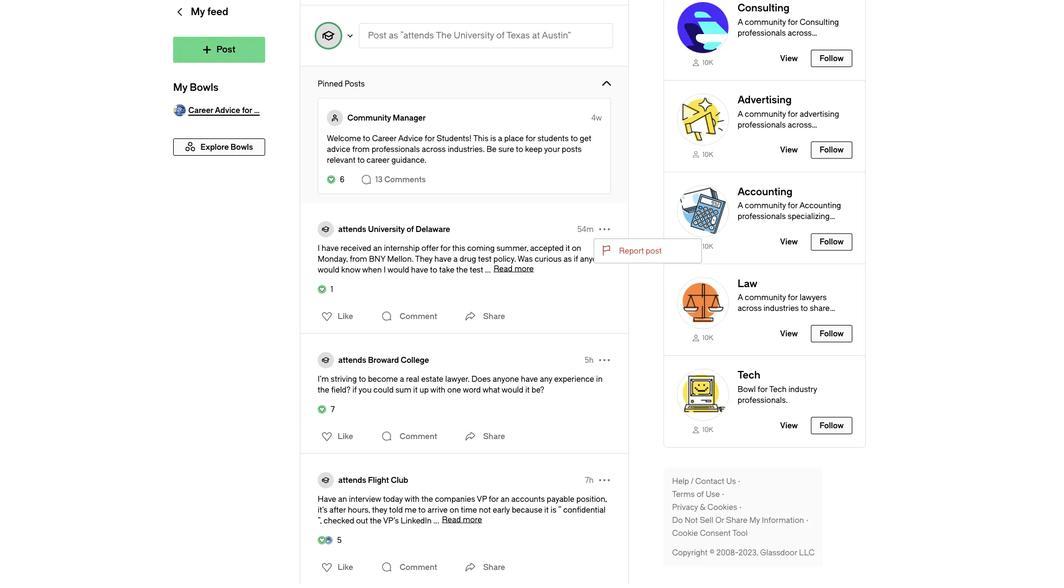 Task type: vqa. For each thing, say whether or not it's contained in the screenshot.
Bny
yes



Task type: describe. For each thing, give the bounding box(es) containing it.
accounting
[[738, 186, 793, 198]]

image for bowl image for law
[[677, 277, 729, 329]]

across inside advertising a community for advertising professionals across companies
[[788, 120, 812, 129]]

my for my feed
[[191, 6, 205, 18]]

for inside law a community for lawyers across industries to share experiences and compare notes
[[788, 293, 798, 302]]

career
[[372, 134, 397, 143]]

of for post as "attends the university of texas at austin"
[[496, 31, 505, 41]]

glassdoor
[[761, 549, 798, 558]]

read more for policy.
[[494, 264, 534, 273]]

community for advertising
[[745, 110, 786, 119]]

the
[[436, 31, 452, 41]]

sell
[[700, 516, 714, 525]]

drug
[[460, 255, 476, 264]]

like button for 5
[[315, 559, 357, 577]]

mellon.
[[387, 255, 414, 264]]

lawyers
[[800, 293, 827, 302]]

read more button for policy.
[[494, 264, 534, 273]]

10k link for advertising
[[677, 150, 729, 159]]

relevant
[[327, 156, 356, 165]]

my feed link
[[173, 0, 265, 37]]

attends for attends broward college
[[338, 356, 366, 365]]

time
[[461, 506, 477, 515]]

be
[[487, 145, 497, 154]]

position,
[[577, 495, 607, 504]]

help / contact us link
[[672, 476, 743, 487]]

for inside advertising a community for advertising professionals across companies
[[788, 110, 798, 119]]

13
[[375, 175, 383, 184]]

2 horizontal spatial an
[[501, 495, 510, 504]]

contact
[[696, 477, 725, 486]]

7
[[331, 405, 335, 414]]

10k link for consulting
[[677, 58, 729, 67]]

read for on
[[442, 516, 461, 525]]

law a community for lawyers across industries to share experiences and compare notes
[[738, 278, 832, 335]]

like button for 1
[[315, 308, 357, 325]]

read more button for time
[[442, 516, 482, 525]]

attends for attends flight club
[[338, 476, 366, 485]]

notes
[[738, 326, 758, 335]]

54m
[[578, 225, 594, 234]]

toogle identity image for attends flight club
[[318, 473, 334, 489]]

from inside i have received an internship offer for this coming summer, accepted it on monday, from bny mellon. they have a drug test policy. was curious as if anyone would know when i would have to take the test ...
[[350, 255, 367, 264]]

companies inside have an interview today with the companies vp for an accounts payable position, it's after hours, they told me to arrive on time not early because it is " confidential ", checked out the vp's linkedin ...
[[435, 495, 475, 504]]

post as "attends the university of texas at austin"
[[368, 31, 571, 41]]

not
[[479, 506, 491, 515]]

attends broward college
[[338, 356, 429, 365]]

from inside welcome to career advice for students! this is a place for students to get advice from professionals across industries. be sure to keep your posts relevant to career guidance.
[[352, 145, 370, 154]]

share button for coming
[[462, 306, 505, 328]]

bowl
[[738, 385, 756, 394]]

to inside i have received an internship offer for this coming summer, accepted it on monday, from bny mellon. they have a drug test policy. was curious as if anyone would know when i would have to take the test ...
[[430, 266, 437, 274]]

in
[[596, 375, 603, 384]]

with inside have an interview today with the companies vp for an accounts payable position, it's after hours, they told me to arrive on time not early because it is " confidential ", checked out the vp's linkedin ...
[[405, 495, 420, 504]]

"
[[558, 506, 562, 515]]

0 horizontal spatial an
[[338, 495, 347, 504]]

1 vertical spatial university
[[368, 225, 405, 234]]

you
[[359, 386, 372, 395]]

7h link
[[585, 475, 594, 486]]

like button for 7
[[315, 428, 357, 446]]

my feed
[[191, 6, 228, 18]]

club
[[391, 476, 408, 485]]

for inside i have received an internship offer for this coming summer, accepted it on monday, from bny mellon. they have a drug test policy. was curious as if anyone would know when i would have to take the test ...
[[441, 244, 451, 253]]

a for law
[[738, 293, 743, 302]]

monday,
[[318, 255, 348, 264]]

like for 7
[[338, 432, 353, 441]]

cookie
[[672, 529, 698, 538]]

7h
[[585, 476, 594, 485]]

toogle identity image
[[327, 110, 343, 126]]

to inside have an interview today with the companies vp for an accounts payable position, it's after hours, they told me to arrive on time not early because it is " confidential ", checked out the vp's linkedin ...
[[419, 506, 426, 515]]

accepted
[[530, 244, 564, 253]]

they
[[415, 255, 433, 264]]

across inside welcome to career advice for students! this is a place for students to get advice from professionals across industries. be sure to keep your posts relevant to career guidance.
[[422, 145, 446, 154]]

law
[[738, 278, 758, 290]]

an inside i have received an internship offer for this coming summer, accepted it on monday, from bny mellon. they have a drug test policy. was curious as if anyone would know when i would have to take the test ...
[[373, 244, 382, 253]]

have up monday,
[[322, 244, 339, 253]]

10k for consulting
[[703, 59, 714, 67]]

up
[[420, 386, 429, 395]]

read more for time
[[442, 516, 482, 525]]

2 share button from the top
[[462, 426, 505, 448]]

report post menu item
[[594, 239, 702, 263]]

",
[[318, 517, 322, 526]]

if inside i'm striving to become a real estate lawyer. does anyone have any experience in the field? if you could sum it up with one word what would it be?
[[353, 386, 357, 395]]

my bowls
[[173, 82, 219, 93]]

13 comments
[[375, 175, 426, 184]]

and
[[784, 315, 797, 324]]

advertising
[[738, 94, 792, 106]]

out
[[356, 517, 368, 526]]

10k for advertising
[[703, 151, 714, 158]]

advice
[[398, 134, 423, 143]]

industries
[[764, 304, 799, 313]]

texas
[[507, 31, 530, 41]]

post
[[368, 31, 387, 41]]

industries.
[[448, 145, 485, 154]]

career
[[367, 156, 390, 165]]

... inside i have received an internship offer for this coming summer, accepted it on monday, from bny mellon. they have a drug test policy. was curious as if anyone would know when i would have to take the test ...
[[485, 266, 491, 274]]

vp's
[[383, 517, 399, 526]]

anyone inside i have received an internship offer for this coming summer, accepted it on monday, from bny mellon. they have a drug test policy. was curious as if anyone would know when i would have to take the test ...
[[580, 255, 607, 264]]

posts
[[562, 145, 582, 154]]

1 horizontal spatial tech
[[770, 385, 787, 394]]

with inside i'm striving to become a real estate lawyer. does anyone have any experience in the field? if you could sum it up with one word what would it be?
[[431, 386, 446, 395]]

welcome
[[327, 134, 361, 143]]

post
[[646, 247, 662, 256]]

image for bowl image for advertising
[[677, 94, 729, 146]]

image for bowl image for tech
[[677, 369, 729, 421]]

0 horizontal spatial i
[[318, 244, 320, 253]]

on inside have an interview today with the companies vp for an accounts payable position, it's after hours, they told me to arrive on time not early because it is " confidential ", checked out the vp's linkedin ...
[[450, 506, 459, 515]]

community for law
[[745, 293, 786, 302]]

a inside welcome to career advice for students! this is a place for students to get advice from professionals across industries. be sure to keep your posts relevant to career guidance.
[[498, 134, 503, 143]]

1 horizontal spatial would
[[388, 266, 409, 274]]

across inside law a community for lawyers across industries to share experiences and compare notes
[[738, 304, 762, 313]]

help
[[672, 477, 689, 486]]

after
[[329, 506, 346, 515]]

what
[[483, 386, 500, 395]]

because
[[512, 506, 543, 515]]

companies for consulting
[[738, 39, 778, 48]]

offer
[[422, 244, 439, 253]]

0 horizontal spatial consulting
[[738, 3, 790, 14]]

privacy
[[672, 503, 698, 512]]

they
[[372, 506, 387, 515]]

image for bowl image for accounting
[[677, 186, 729, 238]]

internship
[[384, 244, 420, 253]]

attends university of delaware
[[338, 225, 450, 234]]

consent
[[700, 529, 731, 538]]

welcome to career advice for students! this is a place for students to get advice from professionals across industries. be sure to keep your posts relevant to career guidance.
[[327, 134, 592, 165]]

as inside button
[[389, 31, 398, 41]]

is inside have an interview today with the companies vp for an accounts payable position, it's after hours, they told me to arrive on time not early because it is " confidential ", checked out the vp's linkedin ...
[[551, 506, 557, 515]]

community for consulting
[[745, 18, 786, 27]]

anyone inside i'm striving to become a real estate lawyer. does anyone have any experience in the field? if you could sum it up with one word what would it be?
[[493, 375, 519, 384]]

experiences
[[738, 315, 782, 324]]

read for test
[[494, 264, 513, 273]]

received
[[341, 244, 371, 253]]

0 horizontal spatial would
[[318, 266, 340, 274]]

2023,
[[739, 549, 759, 558]]

llc
[[799, 549, 815, 558]]

it inside have an interview today with the companies vp for an accounts payable position, it's after hours, they told me to arrive on time not early because it is " confidential ", checked out the vp's linkedin ...
[[545, 506, 549, 515]]

interview
[[349, 495, 381, 504]]



Task type: locate. For each thing, give the bounding box(es) containing it.
a for advertising
[[738, 110, 743, 119]]

comment for with
[[400, 563, 437, 572]]

0 vertical spatial tech
[[738, 370, 761, 382]]

0 vertical spatial my
[[191, 6, 205, 18]]

0 vertical spatial community
[[745, 18, 786, 27]]

take
[[439, 266, 455, 274]]

the down i'm in the bottom of the page
[[318, 386, 329, 395]]

1 vertical spatial a
[[454, 255, 458, 264]]

comment button down linkedin
[[378, 557, 440, 579]]

0 horizontal spatial read
[[442, 516, 461, 525]]

on inside i have received an internship offer for this coming summer, accepted it on monday, from bny mellon. they have a drug test policy. was curious as if anyone would know when i would have to take the test ...
[[572, 244, 581, 253]]

4 10k link from the top
[[677, 334, 729, 343]]

1 horizontal spatial is
[[551, 506, 557, 515]]

comment button for internship
[[378, 306, 440, 328]]

test
[[478, 255, 492, 264], [470, 266, 483, 274]]

it left the "up"
[[413, 386, 418, 395]]

companies inside consulting a community for consulting professionals across companies
[[738, 39, 778, 48]]

curious
[[535, 255, 562, 264]]

2 comment from the top
[[400, 432, 437, 441]]

for
[[788, 18, 798, 27], [788, 110, 798, 119], [425, 134, 435, 143], [526, 134, 536, 143], [441, 244, 451, 253], [788, 293, 798, 302], [758, 385, 768, 394], [489, 495, 499, 504]]

pinned posts
[[318, 79, 365, 88]]

1 10k from the top
[[703, 59, 714, 67]]

have up take
[[435, 255, 452, 264]]

a
[[738, 18, 743, 27], [738, 110, 743, 119], [738, 293, 743, 302]]

1 vertical spatial read
[[442, 516, 461, 525]]

attends up interview
[[338, 476, 366, 485]]

if right curious
[[574, 255, 578, 264]]

4w
[[592, 113, 602, 122]]

0 horizontal spatial read more
[[442, 516, 482, 525]]

0 vertical spatial from
[[352, 145, 370, 154]]

0 vertical spatial comment button
[[378, 306, 440, 328]]

on down 54m link
[[572, 244, 581, 253]]

comment button up club
[[378, 426, 440, 448]]

share
[[483, 312, 505, 321], [483, 432, 505, 441], [726, 516, 748, 525], [483, 563, 505, 572]]

students!
[[437, 134, 472, 143]]

report post
[[619, 247, 662, 256]]

attends for attends university of delaware
[[338, 225, 366, 234]]

3 like button from the top
[[315, 559, 357, 577]]

1 vertical spatial of
[[407, 225, 414, 234]]

1 horizontal spatial more
[[515, 264, 534, 273]]

3 a from the top
[[738, 293, 743, 302]]

10k for tech
[[703, 427, 714, 434]]

an up after
[[338, 495, 347, 504]]

community manager
[[348, 113, 426, 122]]

a for consulting
[[738, 18, 743, 27]]

coming
[[467, 244, 495, 253]]

1 horizontal spatial a
[[454, 255, 458, 264]]

accounts
[[512, 495, 545, 504]]

1 vertical spatial ...
[[433, 517, 439, 526]]

of up internship
[[407, 225, 414, 234]]

of left 'texas'
[[496, 31, 505, 41]]

early
[[493, 506, 510, 515]]

1 vertical spatial is
[[551, 506, 557, 515]]

companies inside advertising a community for advertising professionals across companies
[[738, 131, 778, 140]]

share button for for
[[462, 557, 505, 579]]

for inside have an interview today with the companies vp for an accounts payable position, it's after hours, they told me to arrive on time not early because it is " confidential ", checked out the vp's linkedin ...
[[489, 495, 499, 504]]

with down "estate"
[[431, 386, 446, 395]]

across inside consulting a community for consulting professionals across companies
[[788, 29, 812, 37]]

was
[[518, 255, 533, 264]]

0 vertical spatial more
[[515, 264, 534, 273]]

toogle identity image up i'm in the bottom of the page
[[318, 352, 334, 369]]

comment
[[400, 312, 437, 321], [400, 432, 437, 441], [400, 563, 437, 572]]

0 horizontal spatial if
[[353, 386, 357, 395]]

... down arrive
[[433, 517, 439, 526]]

copyright © 2008-2023, glassdoor llc
[[672, 549, 815, 558]]

this
[[473, 134, 489, 143]]

... inside have an interview today with the companies vp for an accounts payable position, it's after hours, they told me to arrive on time not early because it is " confidential ", checked out the vp's linkedin ...
[[433, 517, 439, 526]]

share inside help / contact us terms of use privacy & cookies do not sell or share my information cookie consent tool
[[726, 516, 748, 525]]

toogle identity image for attends university of delaware
[[318, 221, 334, 238]]

share for 5h
[[483, 432, 505, 441]]

tech
[[738, 370, 761, 382], [770, 385, 787, 394]]

my left information
[[750, 516, 760, 525]]

i'm
[[318, 375, 329, 384]]

1 vertical spatial read more button
[[442, 516, 482, 525]]

terms
[[672, 490, 695, 499]]

a down this
[[454, 255, 458, 264]]

community inside consulting a community for consulting professionals across companies
[[745, 18, 786, 27]]

a inside law a community for lawyers across industries to share experiences and compare notes
[[738, 293, 743, 302]]

attends up striving
[[338, 356, 366, 365]]

0 vertical spatial like button
[[315, 308, 357, 325]]

it left the 'be?'
[[525, 386, 530, 395]]

0 vertical spatial is
[[490, 134, 496, 143]]

more for was
[[515, 264, 534, 273]]

it inside i have received an internship offer for this coming summer, accepted it on monday, from bny mellon. they have a drug test policy. was curious as if anyone would know when i would have to take the test ...
[[566, 244, 570, 253]]

a left real
[[400, 375, 404, 384]]

0 vertical spatial a
[[738, 18, 743, 27]]

2 like button from the top
[[315, 428, 357, 446]]

my left feed
[[191, 6, 205, 18]]

share for 7h
[[483, 563, 505, 572]]

0 horizontal spatial a
[[400, 375, 404, 384]]

estate
[[421, 375, 444, 384]]

3 like from the top
[[338, 563, 353, 572]]

toogle identity image up pinned
[[316, 23, 342, 49]]

2 vertical spatial a
[[738, 293, 743, 302]]

10k for law
[[703, 335, 714, 342]]

2 image for bowl image from the top
[[677, 94, 729, 146]]

comment button
[[378, 306, 440, 328], [378, 426, 440, 448], [378, 557, 440, 579]]

5 10k link from the top
[[677, 426, 729, 435]]

it left " at right bottom
[[545, 506, 549, 515]]

flight
[[368, 476, 389, 485]]

1 horizontal spatial my
[[191, 6, 205, 18]]

1 10k link from the top
[[677, 58, 729, 67]]

0 horizontal spatial anyone
[[493, 375, 519, 384]]

read more down policy.
[[494, 264, 534, 273]]

attends up received
[[338, 225, 366, 234]]

3 10k link from the top
[[677, 242, 729, 251]]

... down the coming
[[485, 266, 491, 274]]

2 community from the top
[[745, 110, 786, 119]]

2 vertical spatial my
[[750, 516, 760, 525]]

0 vertical spatial read more button
[[494, 264, 534, 273]]

to inside i'm striving to become a real estate lawyer. does anyone have any experience in the field? if you could sum it up with one word what would it be?
[[359, 375, 366, 384]]

the inside i'm striving to become a real estate lawyer. does anyone have any experience in the field? if you could sum it up with one word what would it be?
[[318, 386, 329, 395]]

i have received an internship offer for this coming summer, accepted it on monday, from bny mellon. they have a drug test policy. was curious as if anyone would know when i would have to take the test ...
[[318, 244, 607, 274]]

field?
[[331, 386, 351, 395]]

toogle identity image for attends broward college
[[318, 352, 334, 369]]

community inside advertising a community for advertising professionals across companies
[[745, 110, 786, 119]]

broward
[[368, 356, 399, 365]]

2 attends from the top
[[338, 356, 366, 365]]

3 share button from the top
[[462, 557, 505, 579]]

arrive
[[428, 506, 448, 515]]

0 horizontal spatial ...
[[433, 517, 439, 526]]

1 horizontal spatial anyone
[[580, 255, 607, 264]]

more
[[515, 264, 534, 273], [463, 516, 482, 525]]

of inside help / contact us terms of use privacy & cookies do not sell or share my information cookie consent tool
[[697, 490, 704, 499]]

i up monday,
[[318, 244, 320, 253]]

companies for advertising
[[738, 131, 778, 140]]

feed
[[207, 6, 228, 18]]

3 image for bowl image from the top
[[677, 186, 729, 238]]

1 horizontal spatial ...
[[485, 266, 491, 274]]

my
[[191, 6, 205, 18], [173, 82, 187, 93], [750, 516, 760, 525]]

0 vertical spatial consulting
[[738, 3, 790, 14]]

for inside tech bowl for tech industry professionals.
[[758, 385, 768, 394]]

read down policy.
[[494, 264, 513, 273]]

1 vertical spatial share button
[[462, 426, 505, 448]]

3 community from the top
[[745, 293, 786, 302]]

get
[[580, 134, 592, 143]]

like down 5
[[338, 563, 353, 572]]

payable
[[547, 495, 575, 504]]

0 vertical spatial as
[[389, 31, 398, 41]]

advertising a community for advertising professionals across companies
[[738, 94, 839, 140]]

10k
[[703, 59, 714, 67], [703, 151, 714, 158], [703, 243, 714, 250], [703, 335, 714, 342], [703, 427, 714, 434]]

have down they
[[411, 266, 428, 274]]

university inside button
[[454, 31, 494, 41]]

to inside law a community for lawyers across industries to share experiences and compare notes
[[801, 304, 808, 313]]

of for help / contact us terms of use privacy & cookies do not sell or share my information cookie consent tool
[[697, 490, 704, 499]]

0 horizontal spatial university
[[368, 225, 405, 234]]

today
[[383, 495, 403, 504]]

0 horizontal spatial of
[[407, 225, 414, 234]]

toogle identity image
[[316, 23, 342, 49], [318, 221, 334, 238], [318, 352, 334, 369], [318, 473, 334, 489]]

consulting a community for consulting professionals across companies
[[738, 3, 839, 48]]

if inside i have received an internship offer for this coming summer, accepted it on monday, from bny mellon. they have a drug test policy. was curious as if anyone would know when i would have to take the test ...
[[574, 255, 578, 264]]

1 vertical spatial anyone
[[493, 375, 519, 384]]

1 horizontal spatial if
[[574, 255, 578, 264]]

the up arrive
[[422, 495, 433, 504]]

10k link for tech
[[677, 426, 729, 435]]

real
[[406, 375, 419, 384]]

manager
[[393, 113, 426, 122]]

1 horizontal spatial read more button
[[494, 264, 534, 273]]

my left bowls
[[173, 82, 187, 93]]

1 attends from the top
[[338, 225, 366, 234]]

1 vertical spatial more
[[463, 516, 482, 525]]

1 vertical spatial i
[[384, 266, 386, 274]]

1 vertical spatial on
[[450, 506, 459, 515]]

i right when
[[384, 266, 386, 274]]

5h
[[585, 356, 594, 365]]

1 horizontal spatial an
[[373, 244, 382, 253]]

terms of use link
[[672, 489, 727, 500]]

would right what
[[502, 386, 524, 395]]

0 vertical spatial attends
[[338, 225, 366, 234]]

3 attends from the top
[[338, 476, 366, 485]]

college
[[401, 356, 429, 365]]

0 vertical spatial test
[[478, 255, 492, 264]]

the down drug
[[456, 266, 468, 274]]

0 horizontal spatial my
[[173, 82, 187, 93]]

could
[[374, 386, 394, 395]]

of left use
[[697, 490, 704, 499]]

2 horizontal spatial of
[[697, 490, 704, 499]]

have inside i'm striving to become a real estate lawyer. does anyone have any experience in the field? if you could sum it up with one word what would it be?
[[521, 375, 538, 384]]

checked
[[324, 517, 354, 526]]

4 10k from the top
[[703, 335, 714, 342]]

1 horizontal spatial consulting
[[800, 18, 839, 27]]

0 vertical spatial ...
[[485, 266, 491, 274]]

anyone
[[580, 255, 607, 264], [493, 375, 519, 384]]

guidance.
[[392, 156, 427, 165]]

professionals inside welcome to career advice for students! this is a place for students to get advice from professionals across industries. be sure to keep your posts relevant to career guidance.
[[372, 145, 420, 154]]

2 horizontal spatial my
[[750, 516, 760, 525]]

1 horizontal spatial on
[[572, 244, 581, 253]]

as inside i have received an internship offer for this coming summer, accepted it on monday, from bny mellon. they have a drug test policy. was curious as if anyone would know when i would have to take the test ...
[[564, 255, 572, 264]]

read down arrive
[[442, 516, 461, 525]]

2 a from the top
[[738, 110, 743, 119]]

like button down 5
[[315, 559, 357, 577]]

0 vertical spatial like
[[338, 312, 353, 321]]

like down know
[[338, 312, 353, 321]]

1 horizontal spatial with
[[431, 386, 446, 395]]

1 horizontal spatial university
[[454, 31, 494, 41]]

consulting
[[738, 3, 790, 14], [800, 18, 839, 27]]

with up me
[[405, 495, 420, 504]]

if left you
[[353, 386, 357, 395]]

1 image for bowl image from the top
[[677, 2, 729, 54]]

10k link for law
[[677, 334, 729, 343]]

would down mellon.
[[388, 266, 409, 274]]

1 vertical spatial like button
[[315, 428, 357, 446]]

word
[[463, 386, 481, 395]]

an
[[373, 244, 382, 253], [338, 495, 347, 504], [501, 495, 510, 504]]

2 vertical spatial comment button
[[378, 557, 440, 579]]

0 horizontal spatial tech
[[738, 370, 761, 382]]

an up bny
[[373, 244, 382, 253]]

for inside consulting a community for consulting professionals across companies
[[788, 18, 798, 27]]

linkedin
[[401, 517, 432, 526]]

2 like from the top
[[338, 432, 353, 441]]

5
[[337, 536, 342, 545]]

1 like button from the top
[[315, 308, 357, 325]]

1 like from the top
[[338, 312, 353, 321]]

university right the
[[454, 31, 494, 41]]

professionals for advertising
[[738, 120, 786, 129]]

is inside welcome to career advice for students! this is a place for students to get advice from professionals across industries. be sure to keep your posts relevant to career guidance.
[[490, 134, 496, 143]]

industry
[[789, 385, 817, 394]]

tech up professionals.
[[770, 385, 787, 394]]

1 a from the top
[[738, 18, 743, 27]]

community inside law a community for lawyers across industries to share experiences and compare notes
[[745, 293, 786, 302]]

is left " at right bottom
[[551, 506, 557, 515]]

toogle identity image up have at the bottom left of page
[[318, 473, 334, 489]]

on left time
[[450, 506, 459, 515]]

1 vertical spatial tech
[[770, 385, 787, 394]]

it
[[566, 244, 570, 253], [413, 386, 418, 395], [525, 386, 530, 395], [545, 506, 549, 515]]

2 vertical spatial share button
[[462, 557, 505, 579]]

2 10k link from the top
[[677, 150, 729, 159]]

does
[[472, 375, 491, 384]]

a inside i'm striving to become a real estate lawyer. does anyone have any experience in the field? if you could sum it up with one word what would it be?
[[400, 375, 404, 384]]

confidential
[[563, 506, 606, 515]]

attends flight club
[[338, 476, 408, 485]]

3 comment from the top
[[400, 563, 437, 572]]

test down the coming
[[478, 255, 492, 264]]

0 vertical spatial with
[[431, 386, 446, 395]]

me
[[405, 506, 417, 515]]

0 horizontal spatial read more button
[[442, 516, 482, 525]]

comment for internship
[[400, 312, 437, 321]]

comment up college
[[400, 312, 437, 321]]

comment button up college
[[378, 306, 440, 328]]

advice
[[327, 145, 351, 154]]

the inside i have received an internship offer for this coming summer, accepted it on monday, from bny mellon. they have a drug test policy. was curious as if anyone would know when i would have to take the test ...
[[456, 266, 468, 274]]

1 horizontal spatial read
[[494, 264, 513, 273]]

like button down 7
[[315, 428, 357, 446]]

1 vertical spatial a
[[738, 110, 743, 119]]

2 vertical spatial like button
[[315, 559, 357, 577]]

professionals inside consulting a community for consulting professionals across companies
[[738, 29, 786, 37]]

like button down 1
[[315, 308, 357, 325]]

2 vertical spatial companies
[[435, 495, 475, 504]]

1 vertical spatial if
[[353, 386, 357, 395]]

1 horizontal spatial as
[[564, 255, 572, 264]]

1 vertical spatial professionals
[[738, 120, 786, 129]]

more down was
[[515, 264, 534, 273]]

information
[[762, 516, 804, 525]]

2 10k from the top
[[703, 151, 714, 158]]

professionals inside advertising a community for advertising professionals across companies
[[738, 120, 786, 129]]

1 community from the top
[[745, 18, 786, 27]]

0 horizontal spatial more
[[463, 516, 482, 525]]

professionals for consulting
[[738, 29, 786, 37]]

my for my bowls
[[173, 82, 187, 93]]

read more down time
[[442, 516, 482, 525]]

0 vertical spatial on
[[572, 244, 581, 253]]

it's
[[318, 506, 328, 515]]

striving
[[331, 375, 357, 384]]

0 vertical spatial of
[[496, 31, 505, 41]]

the down they
[[370, 517, 382, 526]]

like for 5
[[338, 563, 353, 572]]

read more button down policy.
[[494, 264, 534, 273]]

1 vertical spatial consulting
[[800, 18, 839, 27]]

0 vertical spatial companies
[[738, 39, 778, 48]]

an up early
[[501, 495, 510, 504]]

delaware
[[416, 225, 450, 234]]

have
[[318, 495, 336, 504]]

place
[[504, 134, 524, 143]]

anyone up what
[[493, 375, 519, 384]]

experience
[[554, 375, 594, 384]]

0 vertical spatial read more
[[494, 264, 534, 273]]

3 comment button from the top
[[378, 557, 440, 579]]

as right post
[[389, 31, 398, 41]]

1 vertical spatial my
[[173, 82, 187, 93]]

0 horizontal spatial as
[[389, 31, 398, 41]]

1 horizontal spatial read more
[[494, 264, 534, 273]]

or
[[716, 516, 724, 525]]

1 comment from the top
[[400, 312, 437, 321]]

1 share button from the top
[[462, 306, 505, 328]]

my inside help / contact us terms of use privacy & cookies do not sell or share my information cookie consent tool
[[750, 516, 760, 525]]

5 image for bowl image from the top
[[677, 369, 729, 421]]

share for 54m
[[483, 312, 505, 321]]

a up 'sure'
[[498, 134, 503, 143]]

pinned
[[318, 79, 343, 88]]

1 vertical spatial community
[[745, 110, 786, 119]]

it right accepted
[[566, 244, 570, 253]]

lawyer.
[[445, 375, 470, 384]]

comment down linkedin
[[400, 563, 437, 572]]

1 comment button from the top
[[378, 306, 440, 328]]

2 horizontal spatial a
[[498, 134, 503, 143]]

university up internship
[[368, 225, 405, 234]]

1 horizontal spatial i
[[384, 266, 386, 274]]

image for bowl image for consulting
[[677, 2, 729, 54]]

like down field?
[[338, 432, 353, 441]]

more for not
[[463, 516, 482, 525]]

anyone down 54m link
[[580, 255, 607, 264]]

2 vertical spatial community
[[745, 293, 786, 302]]

5 10k from the top
[[703, 427, 714, 434]]

tech up bowl
[[738, 370, 761, 382]]

1 vertical spatial like
[[338, 432, 353, 441]]

1 horizontal spatial of
[[496, 31, 505, 41]]

2 vertical spatial comment
[[400, 563, 437, 572]]

university
[[454, 31, 494, 41], [368, 225, 405, 234]]

bny
[[369, 255, 385, 264]]

1 vertical spatial with
[[405, 495, 420, 504]]

your
[[544, 145, 560, 154]]

a inside advertising a community for advertising professionals across companies
[[738, 110, 743, 119]]

as right curious
[[564, 255, 572, 264]]

toogle identity image up monday,
[[318, 221, 334, 238]]

1 vertical spatial comment
[[400, 432, 437, 441]]

1 vertical spatial companies
[[738, 131, 778, 140]]

0 vertical spatial a
[[498, 134, 503, 143]]

a inside consulting a community for consulting professionals across companies
[[738, 18, 743, 27]]

keep
[[525, 145, 543, 154]]

test down drug
[[470, 266, 483, 274]]

comment down the "up"
[[400, 432, 437, 441]]

read more
[[494, 264, 534, 273], [442, 516, 482, 525]]

a inside i have received an internship offer for this coming summer, accepted it on monday, from bny mellon. they have a drug test policy. was curious as if anyone would know when i would have to take the test ...
[[454, 255, 458, 264]]

0 vertical spatial read
[[494, 264, 513, 273]]

comment button for with
[[378, 557, 440, 579]]

read more button down time
[[442, 516, 482, 525]]

is up be at the top left of page
[[490, 134, 496, 143]]

1 vertical spatial comment button
[[378, 426, 440, 448]]

0 horizontal spatial is
[[490, 134, 496, 143]]

would inside i'm striving to become a real estate lawyer. does anyone have any experience in the field? if you could sum it up with one word what would it be?
[[502, 386, 524, 395]]

from
[[352, 145, 370, 154], [350, 255, 367, 264]]

at
[[532, 31, 540, 41]]

have up the 'be?'
[[521, 375, 538, 384]]

2 vertical spatial professionals
[[372, 145, 420, 154]]

more down time
[[463, 516, 482, 525]]

vp
[[477, 495, 487, 504]]

from down received
[[350, 255, 367, 264]]

0 vertical spatial comment
[[400, 312, 437, 321]]

image for bowl image
[[677, 2, 729, 54], [677, 94, 729, 146], [677, 186, 729, 238], [677, 277, 729, 329], [677, 369, 729, 421]]

copyright
[[672, 549, 708, 558]]

us
[[727, 477, 736, 486]]

4 image for bowl image from the top
[[677, 277, 729, 329]]

like for 1
[[338, 312, 353, 321]]

policy.
[[494, 255, 516, 264]]

of inside post as "attends the university of texas at austin" button
[[496, 31, 505, 41]]

community
[[745, 18, 786, 27], [745, 110, 786, 119], [745, 293, 786, 302]]

2 comment button from the top
[[378, 426, 440, 448]]

from up career
[[352, 145, 370, 154]]

1 vertical spatial test
[[470, 266, 483, 274]]

3 10k from the top
[[703, 243, 714, 250]]

would down monday,
[[318, 266, 340, 274]]

1 vertical spatial attends
[[338, 356, 366, 365]]



